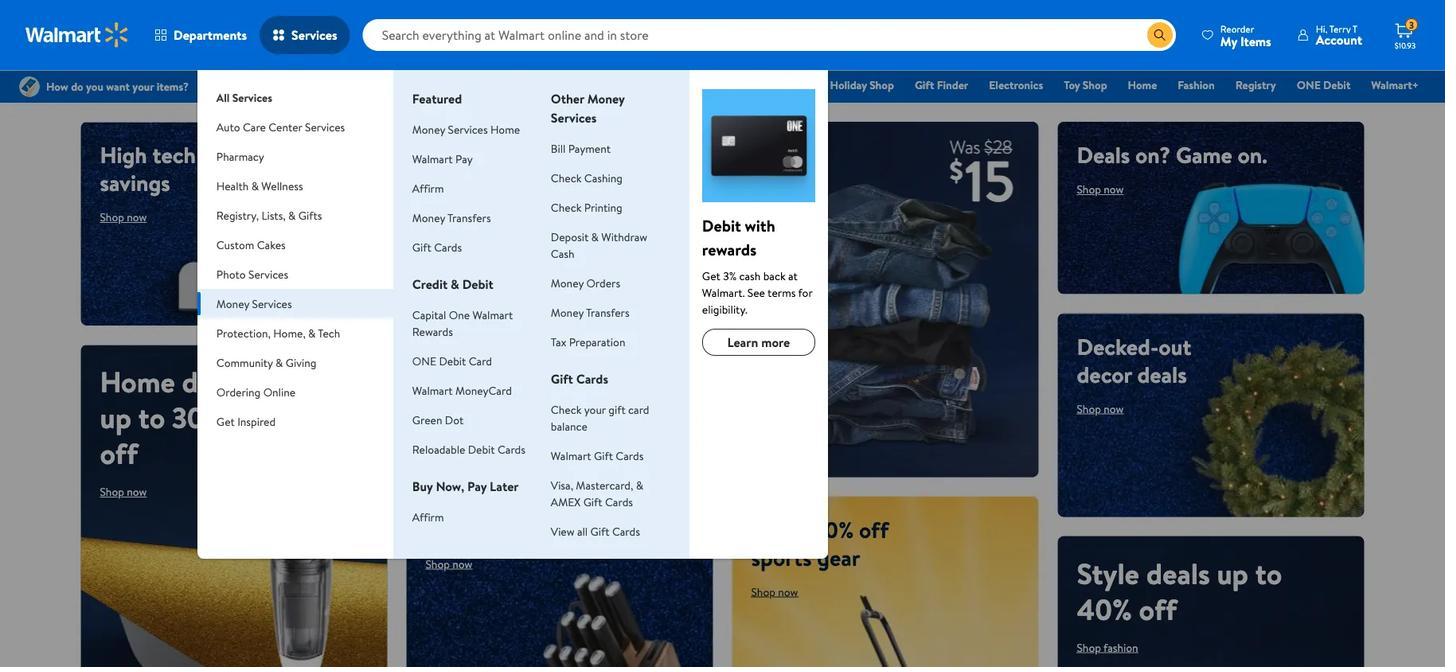 Task type: locate. For each thing, give the bounding box(es) containing it.
now for decked-out decor deals
[[1104, 401, 1124, 417]]

ordering online
[[216, 384, 295, 400]]

money transfers link
[[412, 210, 491, 225], [551, 305, 630, 320]]

services down other
[[551, 109, 597, 127]]

0 horizontal spatial to
[[138, 398, 165, 438]]

1 vertical spatial check
[[551, 199, 582, 215]]

1 horizontal spatial money transfers
[[551, 305, 630, 320]]

pay right now,
[[467, 478, 487, 495]]

walmart pay link
[[412, 151, 473, 166]]

40% up shop fashion link
[[1077, 589, 1132, 629]]

& right mastercard,
[[636, 477, 643, 493]]

visa, mastercard, & amex gift cards link
[[551, 477, 643, 510]]

walmart up green
[[412, 383, 453, 398]]

0 horizontal spatial one
[[412, 353, 436, 369]]

style
[[1077, 553, 1140, 593]]

money inside other money services
[[587, 90, 625, 108]]

affirm link down walmart pay link
[[412, 180, 444, 196]]

photo services
[[216, 266, 288, 282]]

& right credit
[[451, 276, 459, 293]]

transfers
[[448, 210, 491, 225], [586, 305, 630, 320]]

bill payment
[[551, 141, 611, 156]]

1 affirm link from the top
[[412, 180, 444, 196]]

green dot
[[412, 412, 464, 428]]

money down photo
[[216, 296, 249, 311]]

1 vertical spatial 40%
[[1077, 589, 1132, 629]]

shop now for decked-out decor deals
[[1077, 401, 1124, 417]]

to for style
[[1256, 553, 1282, 593]]

shop for deals on? game on.
[[1077, 182, 1101, 197]]

home inside the home deals up to 30% off
[[100, 362, 175, 402]]

sports
[[751, 542, 812, 573]]

cards inside visa, mastercard, & amex gift cards
[[605, 494, 633, 510]]

shop for save big!
[[438, 438, 463, 453]]

home deals are served
[[426, 514, 644, 545]]

balance
[[551, 418, 588, 434]]

ordering online button
[[197, 377, 393, 407]]

money down 'cash'
[[551, 275, 584, 291]]

hi,
[[1316, 22, 1328, 35]]

& right "health"
[[251, 178, 259, 194]]

deals for home deals are served
[[489, 514, 539, 545]]

2 horizontal spatial off
[[1139, 589, 1177, 629]]

0 horizontal spatial get
[[216, 414, 235, 429]]

debit up one
[[462, 276, 494, 293]]

gift cards up your
[[551, 370, 608, 388]]

view all gift cards
[[551, 524, 640, 539]]

health & wellness button
[[197, 171, 393, 201]]

shop now link for high tech gifts, huge savings
[[100, 209, 147, 225]]

deals right style
[[1146, 553, 1210, 593]]

2 horizontal spatial to
[[1256, 553, 1282, 593]]

0 vertical spatial to
[[138, 398, 165, 438]]

back
[[763, 268, 786, 283]]

home for home deals up to 30% off
[[100, 362, 175, 402]]

2 check from the top
[[551, 199, 582, 215]]

money right other
[[587, 90, 625, 108]]

check for check cashing
[[551, 170, 582, 186]]

one right registry link
[[1297, 77, 1321, 93]]

2 vertical spatial off
[[1139, 589, 1177, 629]]

0 vertical spatial up
[[100, 398, 131, 438]]

0 vertical spatial affirm link
[[412, 180, 444, 196]]

debit inside debit with rewards get 3% cash back at walmart. see terms for eligibility.
[[702, 214, 741, 237]]

cards up mastercard,
[[616, 448, 644, 463]]

deals right decor at the right bottom
[[1137, 359, 1187, 390]]

money transfers link up gift cards 'link'
[[412, 210, 491, 225]]

withdraw
[[601, 229, 647, 244]]

community
[[216, 355, 273, 370]]

pay down the money services home link at top
[[456, 151, 473, 166]]

off inside up to 40% off sports gear
[[859, 514, 889, 545]]

money transfers up 'tax preparation' 'link'
[[551, 305, 630, 320]]

walmart down the money services home link at top
[[412, 151, 453, 166]]

1 horizontal spatial off
[[859, 514, 889, 545]]

0 vertical spatial off
[[100, 434, 138, 473]]

0 horizontal spatial transfers
[[448, 210, 491, 225]]

money up tax at the left bottom
[[551, 305, 584, 320]]

3 check from the top
[[551, 402, 582, 417]]

1 horizontal spatial deals
[[1077, 139, 1130, 170]]

shop for style deals up to 40% off
[[1077, 640, 1101, 655]]

affirm link down buy
[[412, 509, 444, 525]]

gifts,
[[201, 139, 252, 170]]

debit with rewards get 3% cash back at walmart. see terms for eligibility.
[[702, 214, 813, 317]]

one debit card link
[[412, 353, 492, 369]]

now,
[[436, 478, 464, 495]]

game
[[1176, 139, 1233, 170]]

big!
[[540, 347, 622, 417]]

debit
[[1324, 77, 1351, 93], [702, 214, 741, 237], [462, 276, 494, 293], [439, 353, 466, 369], [468, 442, 495, 457]]

shop now for up to 40% off sports gear
[[751, 584, 798, 600]]

gift cards up credit
[[412, 239, 462, 255]]

cashing
[[584, 170, 623, 186]]

tech
[[318, 325, 340, 341]]

pharmacy button
[[197, 142, 393, 171]]

0 horizontal spatial off
[[100, 434, 138, 473]]

money transfers up gift cards 'link'
[[412, 210, 491, 225]]

home link
[[1121, 76, 1164, 94]]

money services image
[[702, 89, 815, 202]]

walmart inside capital one walmart rewards
[[473, 307, 513, 323]]

walmart image
[[25, 22, 129, 48]]

1 vertical spatial to
[[785, 514, 806, 545]]

decked-
[[1077, 331, 1159, 362]]

0 horizontal spatial money transfers
[[412, 210, 491, 225]]

shop now for high tech gifts, huge savings
[[100, 209, 147, 225]]

check up the "balance"
[[551, 402, 582, 417]]

& left giving
[[276, 355, 283, 370]]

one inside one debit link
[[1297, 77, 1321, 93]]

are
[[544, 514, 575, 545]]

1 horizontal spatial gift cards
[[551, 370, 608, 388]]

green
[[412, 412, 442, 428]]

money inside 'dropdown button'
[[216, 296, 249, 311]]

off inside style deals up to 40% off
[[1139, 589, 1177, 629]]

cakes
[[257, 237, 286, 252]]

credit
[[412, 276, 448, 293]]

debit up buy now, pay later
[[468, 442, 495, 457]]

services inside "dropdown button"
[[305, 119, 345, 135]]

shop now link for up to 40% off sports gear
[[751, 584, 798, 600]]

check inside check your gift card balance
[[551, 402, 582, 417]]

walmart pay
[[412, 151, 473, 166]]

registry, lists, & gifts
[[216, 207, 322, 223]]

services down cakes
[[248, 266, 288, 282]]

giving
[[286, 355, 316, 370]]

money up gift cards 'link'
[[412, 210, 445, 225]]

deals down "later" at bottom left
[[489, 514, 539, 545]]

preparation
[[569, 334, 625, 350]]

gift cards link
[[412, 239, 462, 255]]

transfers down orders
[[586, 305, 630, 320]]

services up all services link
[[292, 26, 337, 44]]

deposit
[[551, 229, 589, 244]]

deals for home deals up to 30% off
[[182, 362, 246, 402]]

huge
[[257, 139, 306, 170]]

40%
[[811, 514, 854, 545], [1077, 589, 1132, 629]]

debit up rewards
[[702, 214, 741, 237]]

0 vertical spatial transfers
[[448, 210, 491, 225]]

black
[[497, 77, 523, 93]]

& left gifts
[[288, 207, 296, 223]]

shop now for home deals are served
[[426, 556, 473, 572]]

0 vertical spatial one
[[1297, 77, 1321, 93]]

now for save big!
[[466, 438, 486, 453]]

up to 40% off sports gear
[[751, 514, 889, 573]]

cards down mastercard,
[[605, 494, 633, 510]]

online
[[263, 384, 295, 400]]

items
[[1241, 32, 1272, 50]]

lists,
[[262, 207, 286, 223]]

deals
[[558, 77, 585, 93], [1077, 139, 1130, 170]]

& inside visa, mastercard, & amex gift cards
[[636, 477, 643, 493]]

1 vertical spatial off
[[859, 514, 889, 545]]

get left 'inspired'
[[216, 414, 235, 429]]

&
[[647, 77, 655, 93], [251, 178, 259, 194], [288, 207, 296, 223], [591, 229, 599, 244], [451, 276, 459, 293], [308, 325, 316, 341], [276, 355, 283, 370], [636, 477, 643, 493]]

shop for up to 40% off sports gear
[[751, 584, 776, 600]]

services inside 'dropdown button'
[[252, 296, 292, 311]]

1 horizontal spatial one
[[1297, 77, 1321, 93]]

1 horizontal spatial money transfers link
[[551, 305, 630, 320]]

orders
[[586, 275, 620, 291]]

deals inside the home deals up to 30% off
[[182, 362, 246, 402]]

deals left on?
[[1077, 139, 1130, 170]]

1 vertical spatial up
[[1217, 553, 1249, 593]]

1 horizontal spatial get
[[702, 268, 721, 283]]

0 vertical spatial money transfers
[[412, 210, 491, 225]]

deals right friday
[[558, 77, 585, 93]]

40% right up
[[811, 514, 854, 545]]

& left tech
[[308, 325, 316, 341]]

check
[[551, 170, 582, 186], [551, 199, 582, 215], [551, 402, 582, 417]]

tax preparation link
[[551, 334, 625, 350]]

health
[[216, 178, 249, 194]]

with
[[745, 214, 775, 237]]

services up "protection, home, & tech" on the left
[[252, 296, 292, 311]]

get left 3%
[[702, 268, 721, 283]]

cards right all
[[612, 524, 640, 539]]

get
[[702, 268, 721, 283], [216, 414, 235, 429]]

cards up your
[[576, 370, 608, 388]]

bill payment link
[[551, 141, 611, 156]]

0 vertical spatial gift cards
[[412, 239, 462, 255]]

to inside the home deals up to 30% off
[[138, 398, 165, 438]]

deals up get inspired
[[182, 362, 246, 402]]

affirm down buy
[[412, 509, 444, 525]]

2 affirm from the top
[[412, 509, 444, 525]]

0 horizontal spatial money transfers link
[[412, 210, 491, 225]]

1 vertical spatial one
[[412, 353, 436, 369]]

custom cakes button
[[197, 230, 393, 260]]

featured
[[412, 90, 462, 108]]

0 horizontal spatial deals
[[558, 77, 585, 93]]

up for home deals up to 30% off
[[100, 398, 131, 438]]

all
[[577, 524, 588, 539]]

gift down tax at the left bottom
[[551, 370, 573, 388]]

0 horizontal spatial up
[[100, 398, 131, 438]]

1 vertical spatial affirm
[[412, 509, 444, 525]]

tax preparation
[[551, 334, 625, 350]]

reloadable debit cards link
[[412, 442, 526, 457]]

services inside dropdown button
[[248, 266, 288, 282]]

services right the center
[[305, 119, 345, 135]]

finder
[[937, 77, 969, 93]]

check for check your gift card balance
[[551, 402, 582, 417]]

2 affirm link from the top
[[412, 509, 444, 525]]

1 vertical spatial affirm link
[[412, 509, 444, 525]]

pharmacy
[[216, 149, 264, 164]]

t
[[1353, 22, 1358, 35]]

gift down mastercard,
[[583, 494, 603, 510]]

to
[[138, 398, 165, 438], [785, 514, 806, 545], [1256, 553, 1282, 593]]

off inside the home deals up to 30% off
[[100, 434, 138, 473]]

shop for high tech gifts, huge savings
[[100, 209, 124, 225]]

& right deposit
[[591, 229, 599, 244]]

debit left card
[[439, 353, 466, 369]]

check down the bill
[[551, 170, 582, 186]]

up inside style deals up to 40% off
[[1217, 553, 1249, 593]]

debit for one debit card
[[439, 353, 466, 369]]

0 vertical spatial get
[[702, 268, 721, 283]]

walmart for walmart moneycard
[[412, 383, 453, 398]]

money transfers
[[412, 210, 491, 225], [551, 305, 630, 320]]

deals inside style deals up to 40% off
[[1146, 553, 1210, 593]]

0 vertical spatial 40%
[[811, 514, 854, 545]]

home
[[1128, 77, 1157, 93], [491, 121, 520, 137], [100, 362, 175, 402], [426, 514, 484, 545]]

walmart down the "balance"
[[551, 448, 591, 463]]

rewards
[[702, 238, 757, 260]]

money transfers link up 'tax preparation' 'link'
[[551, 305, 630, 320]]

debit down account
[[1324, 77, 1351, 93]]

terms
[[768, 285, 796, 300]]

money orders
[[551, 275, 620, 291]]

shop now link for decked-out decor deals
[[1077, 401, 1124, 417]]

one down rewards
[[412, 353, 436, 369]]

0 horizontal spatial gift cards
[[412, 239, 462, 255]]

view all gift cards link
[[551, 524, 640, 539]]

0 vertical spatial check
[[551, 170, 582, 186]]

up inside the home deals up to 30% off
[[100, 398, 131, 438]]

money services home
[[412, 121, 520, 137]]

1 vertical spatial money transfers
[[551, 305, 630, 320]]

to inside style deals up to 40% off
[[1256, 553, 1282, 593]]

1 horizontal spatial 40%
[[1077, 589, 1132, 629]]

affirm down walmart pay link
[[412, 180, 444, 196]]

1 horizontal spatial up
[[1217, 553, 1249, 593]]

walmart right one
[[473, 307, 513, 323]]

friday
[[526, 77, 556, 93]]

transfers up gift cards 'link'
[[448, 210, 491, 225]]

1 horizontal spatial to
[[785, 514, 806, 545]]

savings
[[100, 167, 170, 198]]

1 horizontal spatial transfers
[[586, 305, 630, 320]]

40% inside style deals up to 40% off
[[1077, 589, 1132, 629]]

0 horizontal spatial 40%
[[811, 514, 854, 545]]

2 vertical spatial check
[[551, 402, 582, 417]]

1 affirm from the top
[[412, 180, 444, 196]]

card
[[469, 353, 492, 369]]

now for deals on? game on.
[[1104, 182, 1124, 197]]

shop now link for home deals up to 30% off
[[100, 484, 147, 500]]

affirm for 2nd affirm link from the bottom of the page
[[412, 180, 444, 196]]

gift finder
[[915, 77, 969, 93]]

check up deposit
[[551, 199, 582, 215]]

0 vertical spatial affirm
[[412, 180, 444, 196]]

1 vertical spatial get
[[216, 414, 235, 429]]

2 vertical spatial to
[[1256, 553, 1282, 593]]

learn
[[727, 334, 758, 351]]

Search search field
[[363, 19, 1176, 51]]

center
[[269, 119, 302, 135]]

affirm
[[412, 180, 444, 196], [412, 509, 444, 525]]

1 check from the top
[[551, 170, 582, 186]]

services inside popup button
[[292, 26, 337, 44]]



Task type: vqa. For each thing, say whether or not it's contained in the screenshot.
"Community"
yes



Task type: describe. For each thing, give the bounding box(es) containing it.
3%
[[723, 268, 737, 283]]

grocery
[[606, 77, 644, 93]]

toy shop
[[1064, 77, 1107, 93]]

get inside dropdown button
[[216, 414, 235, 429]]

1 vertical spatial pay
[[467, 478, 487, 495]]

capital
[[412, 307, 446, 323]]

money services home link
[[412, 121, 520, 137]]

cards up "later" at bottom left
[[498, 442, 526, 457]]

now for home deals are served
[[453, 556, 473, 572]]

dot
[[445, 412, 464, 428]]

registry
[[1236, 77, 1276, 93]]

on.
[[1238, 139, 1268, 170]]

check cashing
[[551, 170, 623, 186]]

0 vertical spatial deals
[[558, 77, 585, 93]]

0 vertical spatial pay
[[456, 151, 473, 166]]

departments button
[[142, 16, 260, 54]]

walmart+ link
[[1364, 76, 1426, 94]]

ordering
[[216, 384, 261, 400]]

community & giving button
[[197, 348, 393, 377]]

services inside other money services
[[551, 109, 597, 127]]

shop inside toy shop "link"
[[1083, 77, 1107, 93]]

shop now for deals on? game on.
[[1077, 182, 1124, 197]]

amex
[[551, 494, 581, 510]]

view
[[551, 524, 575, 539]]

the holiday shop link
[[803, 76, 901, 94]]

Walmart Site-Wide search field
[[363, 19, 1176, 51]]

terry
[[1330, 22, 1351, 35]]

debit for one debit
[[1324, 77, 1351, 93]]

registry link
[[1229, 76, 1283, 94]]

get inside debit with rewards get 3% cash back at walmart. see terms for eligibility.
[[702, 268, 721, 283]]

gift left finder
[[915, 77, 934, 93]]

black friday deals
[[497, 77, 585, 93]]

capital one walmart rewards
[[412, 307, 513, 339]]

cash
[[551, 246, 575, 261]]

check for check printing
[[551, 199, 582, 215]]

1 vertical spatial gift cards
[[551, 370, 608, 388]]

reloadable debit cards
[[412, 442, 526, 457]]

services up walmart pay
[[448, 121, 488, 137]]

deposit & withdraw cash link
[[551, 229, 647, 261]]

to inside up to 40% off sports gear
[[785, 514, 806, 545]]

money down featured
[[412, 121, 445, 137]]

grocery & essentials
[[606, 77, 705, 93]]

reorder
[[1221, 22, 1254, 35]]

shop now for home deals up to 30% off
[[100, 484, 147, 500]]

walmart gift cards link
[[551, 448, 644, 463]]

gifts
[[298, 207, 322, 223]]

high tech gifts, huge savings
[[100, 139, 306, 198]]

now for home deals up to 30% off
[[127, 484, 147, 500]]

holiday
[[830, 77, 867, 93]]

home for home
[[1128, 77, 1157, 93]]

shop for home deals up to 30% off
[[100, 484, 124, 500]]

at
[[788, 268, 798, 283]]

debit for reloadable debit cards
[[468, 442, 495, 457]]

0 vertical spatial money transfers link
[[412, 210, 491, 225]]

black friday deals link
[[490, 76, 592, 94]]

shop now for save big!
[[438, 438, 486, 453]]

mastercard,
[[576, 477, 633, 493]]

off for home deals up to 30% off
[[100, 434, 138, 473]]

electronics
[[989, 77, 1043, 93]]

more
[[761, 334, 790, 351]]

shop now link for home deals are served
[[426, 556, 473, 572]]

money orders link
[[551, 275, 620, 291]]

walmart gift cards
[[551, 448, 644, 463]]

thanksgiving
[[725, 77, 789, 93]]

toy shop link
[[1057, 76, 1115, 94]]

cards up credit & debit
[[434, 239, 462, 255]]

walmart for walmart gift cards
[[551, 448, 591, 463]]

40% inside up to 40% off sports gear
[[811, 514, 854, 545]]

learn more
[[727, 334, 790, 351]]

home for home deals are served
[[426, 514, 484, 545]]

1 vertical spatial deals
[[1077, 139, 1130, 170]]

30%
[[172, 398, 224, 438]]

affirm for 2nd affirm link from the top
[[412, 509, 444, 525]]

gift up mastercard,
[[594, 448, 613, 463]]

deals for style deals up to 40% off
[[1146, 553, 1210, 593]]

community & giving
[[216, 355, 316, 370]]

all services link
[[197, 70, 393, 112]]

fashion
[[1104, 640, 1138, 655]]

photo services button
[[197, 260, 393, 289]]

tech
[[152, 139, 196, 170]]

one
[[449, 307, 470, 323]]

gift inside visa, mastercard, & amex gift cards
[[583, 494, 603, 510]]

now for high tech gifts, huge savings
[[127, 209, 147, 225]]

money services button
[[197, 289, 393, 319]]

shop now link for deals on? game on.
[[1077, 182, 1124, 197]]

gift right all
[[591, 524, 610, 539]]

& right grocery on the left top of the page
[[647, 77, 655, 93]]

wellness
[[261, 178, 303, 194]]

1 vertical spatial money transfers link
[[551, 305, 630, 320]]

other
[[551, 90, 584, 108]]

walmart for walmart pay
[[412, 151, 453, 166]]

shop fashion
[[1077, 640, 1138, 655]]

registry,
[[216, 207, 259, 223]]

learn more link
[[702, 329, 815, 356]]

shop inside the holiday shop link
[[870, 77, 894, 93]]

bill
[[551, 141, 566, 156]]

now for up to 40% off sports gear
[[778, 584, 798, 600]]

cash
[[739, 268, 761, 283]]

walmart.
[[702, 285, 745, 300]]

search icon image
[[1154, 29, 1166, 41]]

all services
[[216, 90, 272, 105]]

card
[[628, 402, 649, 417]]

gift up credit
[[412, 239, 431, 255]]

one for one debit
[[1297, 77, 1321, 93]]

off for style deals up to 40% off
[[1139, 589, 1177, 629]]

my
[[1221, 32, 1238, 50]]

services right all
[[232, 90, 272, 105]]

your
[[584, 402, 606, 417]]

printing
[[584, 199, 623, 215]]

electronics link
[[982, 76, 1050, 94]]

to for home
[[138, 398, 165, 438]]

reloadable
[[412, 442, 465, 457]]

1 vertical spatial transfers
[[586, 305, 630, 320]]

shop now link for save big!
[[426, 433, 498, 458]]

check printing
[[551, 199, 623, 215]]

up for style deals up to 40% off
[[1217, 553, 1249, 593]]

care
[[243, 119, 266, 135]]

buy now, pay later
[[412, 478, 519, 495]]

visa,
[[551, 477, 573, 493]]

moneycard
[[456, 383, 512, 398]]

thanksgiving link
[[718, 76, 796, 94]]

shop for decked-out decor deals
[[1077, 401, 1101, 417]]

deals inside decked-out decor deals
[[1137, 359, 1187, 390]]

& inside deposit & withdraw cash
[[591, 229, 599, 244]]

walmart moneycard
[[412, 383, 512, 398]]

grocery & essentials link
[[598, 76, 712, 94]]

shop for home deals are served
[[426, 556, 450, 572]]

hi, terry t account
[[1316, 22, 1363, 49]]

one for one debit card
[[412, 353, 436, 369]]

one debit card
[[412, 353, 492, 369]]

home deals up to 30% off
[[100, 362, 246, 473]]

served
[[580, 514, 644, 545]]

payment
[[568, 141, 611, 156]]

green dot link
[[412, 412, 464, 428]]

protection, home, & tech button
[[197, 319, 393, 348]]



